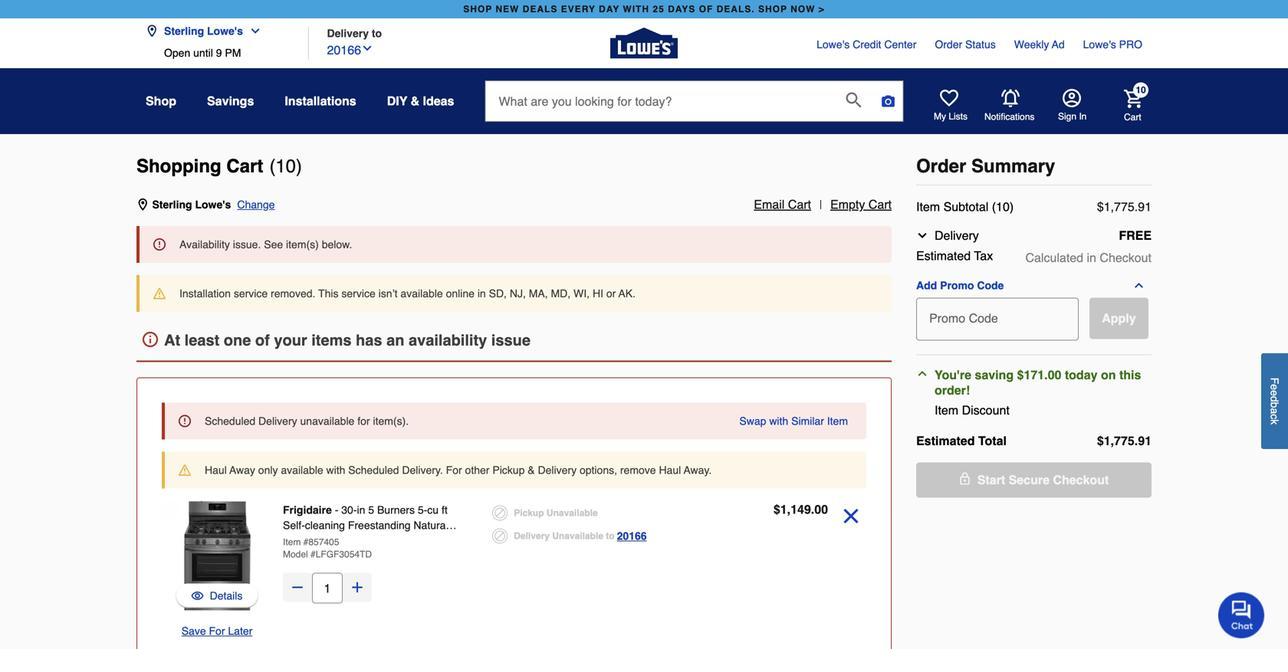 Task type: locate. For each thing, give the bounding box(es) containing it.
checkout
[[1100, 251, 1152, 265], [1053, 473, 1109, 487]]

chevron down image
[[243, 25, 261, 37], [916, 229, 929, 242]]

20166 inside option group
[[617, 530, 647, 542]]

0 vertical spatial chevron down image
[[243, 25, 261, 37]]

service
[[234, 288, 268, 300], [342, 288, 376, 300]]

details button
[[176, 584, 258, 608], [191, 589, 243, 604]]

. down this
[[1135, 434, 1138, 448]]

delivery up chevron down image
[[327, 27, 369, 39]]

code
[[977, 279, 1004, 292]]

order
[[935, 38, 962, 51], [916, 156, 966, 177]]

to up chevron down image
[[372, 27, 382, 39]]

1 vertical spatial with
[[326, 464, 345, 477]]

20166
[[327, 43, 361, 57], [617, 530, 647, 542]]

0 horizontal spatial with
[[326, 464, 345, 477]]

burners
[[377, 504, 415, 516]]

pickup right other
[[493, 464, 525, 477]]

estimated down item discount at the right
[[916, 434, 975, 448]]

available
[[401, 288, 443, 300], [281, 464, 323, 477]]

1 horizontal spatial 20166 button
[[617, 527, 647, 546]]

1 horizontal spatial &
[[528, 464, 535, 477]]

91 down this
[[1138, 434, 1152, 448]]

cu
[[427, 504, 439, 516]]

you're
[[935, 368, 971, 382]]

item down order!
[[935, 403, 959, 418]]

unavailable inside delivery unavailable to 20166
[[552, 531, 603, 542]]

1 horizontal spatial warning image
[[179, 464, 191, 477]]

& right the diy
[[411, 94, 420, 108]]

ft
[[442, 504, 448, 516]]

available right only
[[281, 464, 323, 477]]

an
[[387, 331, 404, 349]]

warning image for haul away only available with scheduled delivery. for other pickup & delivery options, remove haul away.
[[179, 464, 191, 477]]

in inside 30-in 5 burners 5-cu ft self-cleaning freestanding natural gas range (black stainless steel)
[[357, 504, 365, 516]]

1 vertical spatial .
[[1135, 434, 1138, 448]]

sterling for sterling lowe's
[[164, 25, 204, 37]]

block image right ft
[[492, 506, 508, 521]]

20166 down delivery to
[[327, 43, 361, 57]]

0 vertical spatial .
[[1135, 200, 1138, 214]]

0 horizontal spatial shop
[[463, 4, 492, 15]]

or
[[606, 288, 616, 300]]

lowe's down the shopping cart ( 10 ) at the top left of page
[[195, 199, 231, 211]]

in right calculated
[[1087, 251, 1096, 265]]

checkout right secure at the bottom
[[1053, 473, 1109, 487]]

0 horizontal spatial to
[[372, 27, 382, 39]]

with up -
[[326, 464, 345, 477]]

0 vertical spatial with
[[769, 415, 788, 427]]

with
[[769, 415, 788, 427], [326, 464, 345, 477]]

scheduled up 5
[[348, 464, 399, 477]]

quickview image
[[191, 589, 204, 604]]

to down options,
[[606, 531, 615, 542]]

details
[[210, 590, 243, 602]]

service left isn't in the top left of the page
[[342, 288, 376, 300]]

estimated up the promo
[[916, 249, 971, 263]]

delivery left options,
[[538, 464, 577, 477]]

unavailable down pickup unavailable
[[552, 531, 603, 542]]

0 vertical spatial available
[[401, 288, 443, 300]]

2 service from the left
[[342, 288, 376, 300]]

1 vertical spatial to
[[606, 531, 615, 542]]

diy
[[387, 94, 407, 108]]

1 vertical spatial $
[[1097, 434, 1104, 448]]

0 vertical spatial block image
[[492, 506, 508, 521]]

delivery left unavailable
[[258, 415, 297, 427]]

this
[[318, 288, 339, 300]]

0 vertical spatial scheduled
[[205, 415, 255, 427]]

0 vertical spatial $
[[1097, 200, 1104, 214]]

order status link
[[935, 37, 996, 52]]

item inside the item #857405 model #lfgf3054td
[[283, 537, 301, 548]]

delivery for delivery unavailable to 20166
[[514, 531, 550, 542]]

pickup inside 20166 option group
[[514, 508, 544, 519]]

1 vertical spatial 20166
[[617, 530, 647, 542]]

1 horizontal spatial chevron down image
[[916, 229, 929, 242]]

item left subtotal on the top
[[916, 200, 940, 214]]

20166 down the remove
[[617, 530, 647, 542]]

notifications
[[985, 111, 1035, 122]]

unavailable up delivery unavailable to 20166
[[547, 508, 598, 519]]

scheduled right error icon
[[205, 415, 255, 427]]

cart inside button
[[788, 197, 811, 212]]

for right save
[[209, 625, 225, 638]]

checkout down free
[[1100, 251, 1152, 265]]

for left other
[[446, 464, 462, 477]]

installations
[[285, 94, 356, 108]]

1 shop from the left
[[463, 4, 492, 15]]

0 horizontal spatial 10
[[276, 156, 296, 177]]

with inside button
[[769, 415, 788, 427]]

one
[[224, 331, 251, 349]]

sterling
[[164, 25, 204, 37], [152, 199, 192, 211]]

diy & ideas
[[387, 94, 454, 108]]

save for later button
[[181, 624, 252, 639]]

& up pickup unavailable
[[528, 464, 535, 477]]

$ 1,775 . 91 up free
[[1097, 200, 1152, 214]]

cart left (
[[226, 156, 263, 177]]

item up model
[[283, 537, 301, 548]]

cart for email cart
[[788, 197, 811, 212]]

20166 button down the remove
[[617, 527, 647, 546]]

unavailable
[[300, 415, 355, 427]]

at
[[164, 331, 180, 349]]

cart right email
[[788, 197, 811, 212]]

1 horizontal spatial to
[[606, 531, 615, 542]]

1 vertical spatial for
[[209, 625, 225, 638]]

0 vertical spatial 20166 button
[[327, 39, 373, 59]]

item right similar
[[827, 415, 848, 427]]

order for order status
[[935, 38, 962, 51]]

1 vertical spatial block image
[[492, 529, 508, 544]]

0 horizontal spatial 20166
[[327, 43, 361, 57]]

location image
[[136, 199, 149, 211]]

pickup
[[493, 464, 525, 477], [514, 508, 544, 519]]

shop left the now
[[758, 4, 787, 15]]

0 horizontal spatial 20166 button
[[327, 39, 373, 59]]

1 vertical spatial 91
[[1138, 434, 1152, 448]]

with right swap
[[769, 415, 788, 427]]

0 vertical spatial estimated
[[916, 249, 971, 263]]

order left status
[[935, 38, 962, 51]]

1 vertical spatial in
[[478, 288, 486, 300]]

None text field
[[922, 298, 1071, 332]]

$ 1,775 . 91 for item subtotal (10)
[[1097, 200, 1152, 214]]

1 vertical spatial warning image
[[179, 464, 191, 477]]

2 block image from the top
[[492, 529, 508, 544]]

summary
[[972, 156, 1055, 177]]

0 vertical spatial order
[[935, 38, 962, 51]]

sterling right location image
[[152, 199, 192, 211]]

1,775 for item subtotal (10)
[[1104, 200, 1135, 214]]

item subtotal (10)
[[916, 200, 1014, 214]]

1 vertical spatial unavailable
[[552, 531, 603, 542]]

1,775
[[1104, 200, 1135, 214], [1104, 434, 1135, 448]]

Stepper number input field with increment and decrement buttons number field
[[312, 573, 343, 604]]

0 horizontal spatial haul
[[205, 464, 227, 477]]

$ 1,775 . 91 down this
[[1097, 434, 1152, 448]]

0 horizontal spatial for
[[209, 625, 225, 638]]

0 vertical spatial checkout
[[1100, 251, 1152, 265]]

1 vertical spatial 20166 button
[[617, 527, 647, 546]]

10
[[1136, 85, 1146, 95], [276, 156, 296, 177]]

sterling up "open"
[[164, 25, 204, 37]]

1 91 from the top
[[1138, 200, 1152, 214]]

$ up calculated in checkout
[[1097, 200, 1104, 214]]

1 vertical spatial chevron down image
[[916, 229, 929, 242]]

e up d
[[1269, 385, 1281, 390]]

1,775 up free
[[1104, 200, 1135, 214]]

in
[[1087, 251, 1096, 265], [478, 288, 486, 300], [357, 504, 365, 516]]

of
[[255, 331, 270, 349]]

sterling inside button
[[164, 25, 204, 37]]

30-in 5 burners 5-cu ft self-cleaning freestanding natural gas range (black stainless steel) image
[[162, 501, 272, 612]]

item discount
[[935, 403, 1010, 418]]

1 haul from the left
[[205, 464, 227, 477]]

f e e d b a c k
[[1269, 378, 1281, 425]]

0 horizontal spatial available
[[281, 464, 323, 477]]

2 horizontal spatial in
[[1087, 251, 1096, 265]]

haul left away
[[205, 464, 227, 477]]

2 91 from the top
[[1138, 434, 1152, 448]]

1 horizontal spatial service
[[342, 288, 376, 300]]

1 $ 1,775 . 91 from the top
[[1097, 200, 1152, 214]]

haul
[[205, 464, 227, 477], [659, 464, 681, 477]]

lowe's pro link
[[1083, 37, 1143, 52]]

1 vertical spatial scheduled
[[348, 464, 399, 477]]

0 vertical spatial to
[[372, 27, 382, 39]]

0 vertical spatial 10
[[1136, 85, 1146, 95]]

0 vertical spatial 20166
[[327, 43, 361, 57]]

warning image down error icon
[[179, 464, 191, 477]]

cart for empty cart
[[869, 197, 892, 212]]

save
[[181, 625, 206, 638]]

day
[[599, 4, 620, 15]]

1 vertical spatial sterling
[[152, 199, 192, 211]]

>
[[819, 4, 825, 15]]

order up the item subtotal (10)
[[916, 156, 966, 177]]

sd,
[[489, 288, 507, 300]]

checkout for start secure checkout
[[1053, 473, 1109, 487]]

installation service removed. this service isn't available online in sd, nj, ma, md, wi, hi or ak.
[[179, 288, 636, 300]]

pm
[[225, 47, 241, 59]]

0 vertical spatial in
[[1087, 251, 1096, 265]]

e up the b
[[1269, 390, 1281, 396]]

shop left new
[[463, 4, 492, 15]]

1 horizontal spatial shop
[[758, 4, 787, 15]]

order!
[[935, 383, 970, 398]]

. for item subtotal (10)
[[1135, 200, 1138, 214]]

None search field
[[485, 81, 904, 136]]

1 horizontal spatial 10
[[1136, 85, 1146, 95]]

c
[[1269, 414, 1281, 420]]

(
[[269, 156, 276, 177]]

0 vertical spatial for
[[446, 464, 462, 477]]

secure image
[[959, 473, 971, 485]]

1 vertical spatial checkout
[[1053, 473, 1109, 487]]

removed.
[[271, 288, 315, 300]]

$
[[1097, 200, 1104, 214], [1097, 434, 1104, 448], [774, 503, 780, 517]]

chevron down image
[[361, 42, 373, 54]]

natural
[[414, 519, 448, 532]]

hi
[[593, 288, 603, 300]]

0 horizontal spatial &
[[411, 94, 420, 108]]

warning image
[[153, 288, 166, 300], [179, 464, 191, 477]]

in left 5
[[357, 504, 365, 516]]

20166 option group
[[492, 503, 705, 549]]

1 vertical spatial 10
[[276, 156, 296, 177]]

item(s)
[[286, 238, 319, 251]]

$ down on
[[1097, 434, 1104, 448]]

chat invite button image
[[1218, 592, 1265, 639]]

lowe's inside button
[[207, 25, 243, 37]]

$ 1,775 . 91 for estimated total
[[1097, 434, 1152, 448]]

chevron up image
[[1133, 279, 1145, 292]]

in left 'sd,'
[[478, 288, 486, 300]]

0 horizontal spatial in
[[357, 504, 365, 516]]

cleaning
[[305, 519, 345, 532]]

2 1,775 from the top
[[1104, 434, 1135, 448]]

lowe's home improvement account image
[[1063, 89, 1081, 107]]

checkout for calculated in checkout
[[1100, 251, 1152, 265]]

lowe's up 9
[[207, 25, 243, 37]]

delivery down pickup unavailable
[[514, 531, 550, 542]]

0 horizontal spatial warning image
[[153, 288, 166, 300]]

shop button
[[146, 87, 176, 115]]

0 vertical spatial 91
[[1138, 200, 1152, 214]]

installation
[[179, 288, 231, 300]]

block image right the steel)
[[492, 529, 508, 544]]

add
[[916, 279, 937, 292]]

0 vertical spatial unavailable
[[547, 508, 598, 519]]

error image
[[179, 415, 191, 427]]

e
[[1269, 385, 1281, 390], [1269, 390, 1281, 396]]

0 horizontal spatial service
[[234, 288, 268, 300]]

2 . from the top
[[1135, 434, 1138, 448]]

1 horizontal spatial with
[[769, 415, 788, 427]]

1 . from the top
[[1135, 200, 1138, 214]]

discount
[[962, 403, 1010, 418]]

service left removed.
[[234, 288, 268, 300]]

1 horizontal spatial 20166
[[617, 530, 647, 542]]

this
[[1119, 368, 1141, 382]]

. for estimated total
[[1135, 434, 1138, 448]]

1 vertical spatial available
[[281, 464, 323, 477]]

cart down lowe's home improvement cart image
[[1124, 112, 1141, 122]]

1 vertical spatial estimated
[[916, 434, 975, 448]]

1 1,775 from the top
[[1104, 200, 1135, 214]]

delivery inside delivery unavailable to 20166
[[514, 531, 550, 542]]

for
[[446, 464, 462, 477], [209, 625, 225, 638]]

pickup up delivery unavailable to 20166
[[514, 508, 544, 519]]

91 up free
[[1138, 200, 1152, 214]]

1 vertical spatial 1,775
[[1104, 434, 1135, 448]]

lowe's left "pro"
[[1083, 38, 1116, 51]]

1 horizontal spatial for
[[446, 464, 462, 477]]

1 vertical spatial order
[[916, 156, 966, 177]]

start secure checkout button
[[916, 463, 1152, 498]]

at least one of your items has an availability issue
[[164, 331, 531, 349]]

wi,
[[574, 288, 590, 300]]

delivery up estimated tax
[[935, 229, 979, 243]]

1 block image from the top
[[492, 506, 508, 521]]

available right isn't in the top left of the page
[[401, 288, 443, 300]]

location image
[[146, 25, 158, 37]]

delivery for delivery
[[935, 229, 979, 243]]

warning image left installation
[[153, 288, 166, 300]]

0 vertical spatial warning image
[[153, 288, 166, 300]]

cart right the empty
[[869, 197, 892, 212]]

0 vertical spatial &
[[411, 94, 420, 108]]

. up free
[[1135, 200, 1138, 214]]

5
[[368, 504, 374, 516]]

0 vertical spatial 1,775
[[1104, 200, 1135, 214]]

1 horizontal spatial haul
[[659, 464, 681, 477]]

1,775 down on
[[1104, 434, 1135, 448]]

ad
[[1052, 38, 1065, 51]]

status
[[965, 38, 996, 51]]

deals.
[[717, 4, 755, 15]]

delivery unavailable to 20166
[[514, 530, 647, 542]]

cart inside 'button'
[[869, 197, 892, 212]]

order for order summary
[[916, 156, 966, 177]]

haul left 'away.'
[[659, 464, 681, 477]]

1 e from the top
[[1269, 385, 1281, 390]]

1 vertical spatial $ 1,775 . 91
[[1097, 434, 1152, 448]]

every
[[561, 4, 596, 15]]

2 $ 1,775 . 91 from the top
[[1097, 434, 1152, 448]]

error image
[[153, 238, 166, 251]]

has
[[356, 331, 382, 349]]

2 vertical spatial in
[[357, 504, 365, 516]]

1 estimated from the top
[[916, 249, 971, 263]]

$ left .00
[[774, 503, 780, 517]]

start
[[977, 473, 1005, 487]]

20166 button inside option group
[[617, 527, 647, 546]]

deals
[[523, 4, 558, 15]]

item for item subtotal (10)
[[916, 200, 940, 214]]

0 vertical spatial $ 1,775 . 91
[[1097, 200, 1152, 214]]

calculated in checkout
[[1026, 251, 1152, 265]]

0 vertical spatial sterling
[[164, 25, 204, 37]]

change
[[237, 199, 275, 211]]

checkout inside button
[[1053, 473, 1109, 487]]

2 estimated from the top
[[916, 434, 975, 448]]

online
[[446, 288, 475, 300]]

info image
[[143, 332, 158, 347]]

1 vertical spatial pickup
[[514, 508, 544, 519]]

block image
[[492, 506, 508, 521], [492, 529, 508, 544]]

20166 button up installations
[[327, 39, 373, 59]]

0 vertical spatial pickup
[[493, 464, 525, 477]]



Task type: describe. For each thing, give the bounding box(es) containing it.
my lists link
[[934, 89, 968, 123]]

plus image
[[350, 580, 365, 595]]

email cart button
[[754, 196, 811, 214]]

chevron up image
[[916, 368, 929, 380]]

issue.
[[233, 238, 261, 251]]

lowe's home improvement notification center image
[[1001, 89, 1020, 108]]

& inside button
[[411, 94, 420, 108]]

lowe's left credit
[[817, 38, 850, 51]]

2 e from the top
[[1269, 390, 1281, 396]]

in
[[1079, 111, 1087, 122]]

diy & ideas button
[[387, 87, 454, 115]]

d
[[1269, 396, 1281, 402]]

$ for item subtotal (10)
[[1097, 200, 1104, 214]]

0 horizontal spatial chevron down image
[[243, 25, 261, 37]]

least
[[185, 331, 219, 349]]

30-in 5 burners 5-cu ft self-cleaning freestanding natural gas range (black stainless steel)
[[283, 504, 448, 547]]

sterling lowe's change
[[152, 199, 275, 211]]

(black
[[340, 535, 370, 547]]

item inside button
[[827, 415, 848, 427]]

to inside delivery unavailable to 20166
[[606, 531, 615, 542]]

item for item #857405 model #lfgf3054td
[[283, 537, 301, 548]]

my
[[934, 111, 946, 122]]

lowe's home improvement logo image
[[610, 10, 678, 77]]

for inside button
[[209, 625, 225, 638]]

weekly ad link
[[1014, 37, 1065, 52]]

steel)
[[420, 535, 448, 547]]

cart for shopping cart ( 10 )
[[226, 156, 263, 177]]

1 vertical spatial &
[[528, 464, 535, 477]]

unavailable for pickup unavailable
[[547, 508, 598, 519]]

remove
[[620, 464, 656, 477]]

savings
[[207, 94, 254, 108]]

credit
[[853, 38, 881, 51]]

availability
[[409, 331, 487, 349]]

new
[[496, 4, 519, 15]]

empty cart button
[[830, 196, 892, 214]]

with
[[623, 4, 650, 15]]

remove item image
[[837, 503, 865, 530]]

block image for delivery unavailable to
[[492, 529, 508, 544]]

sign in
[[1058, 111, 1087, 122]]

availability issue. see item(s) below.
[[179, 238, 352, 251]]

1 horizontal spatial scheduled
[[348, 464, 399, 477]]

1,775 for estimated total
[[1104, 434, 1135, 448]]

search image
[[846, 92, 861, 108]]

5-
[[418, 504, 427, 516]]

estimated for estimated total
[[916, 434, 975, 448]]

promo
[[940, 279, 974, 292]]

open until 9 pm
[[164, 47, 241, 59]]

lowe's home improvement lists image
[[940, 89, 958, 107]]

item for item discount
[[935, 403, 959, 418]]

gas
[[283, 535, 303, 547]]

shopping
[[136, 156, 221, 177]]

for
[[357, 415, 370, 427]]

email
[[754, 197, 785, 212]]

swap with similar item button
[[739, 414, 848, 429]]

order summary
[[916, 156, 1055, 177]]

swap with similar item
[[739, 415, 848, 427]]

frigidaire -
[[283, 504, 341, 516]]

email cart
[[754, 197, 811, 212]]

2 shop from the left
[[758, 4, 787, 15]]

sterling for sterling lowe's change
[[152, 199, 192, 211]]

swap
[[739, 415, 766, 427]]

calculated
[[1026, 251, 1084, 265]]

$171.00
[[1017, 368, 1062, 382]]

save for later
[[181, 625, 252, 638]]

91 for estimated total
[[1138, 434, 1152, 448]]

1 service from the left
[[234, 288, 268, 300]]

delivery for delivery to
[[327, 27, 369, 39]]

)
[[296, 156, 302, 177]]

lowe's home improvement cart image
[[1124, 90, 1143, 108]]

order status
[[935, 38, 996, 51]]

isn't
[[379, 288, 398, 300]]

estimated tax
[[916, 249, 993, 263]]

availability
[[179, 238, 230, 251]]

a
[[1269, 408, 1281, 414]]

minus image
[[290, 580, 305, 595]]

open
[[164, 47, 190, 59]]

of
[[699, 4, 713, 15]]

30-
[[341, 504, 357, 516]]

estimated total
[[916, 434, 1007, 448]]

sign
[[1058, 111, 1077, 122]]

now
[[791, 4, 815, 15]]

secure
[[1009, 473, 1050, 487]]

delivery.
[[402, 464, 443, 477]]

1 horizontal spatial available
[[401, 288, 443, 300]]

#857405
[[303, 537, 339, 548]]

warning image for installation service removed. this service isn't available online in sd, nj, ma, md, wi, hi or ak.
[[153, 288, 166, 300]]

.00
[[811, 503, 828, 517]]

in for calculated in checkout
[[1087, 251, 1096, 265]]

lowe's credit center link
[[817, 37, 917, 52]]

unavailable for delivery unavailable to 20166
[[552, 531, 603, 542]]

$ for estimated total
[[1097, 434, 1104, 448]]

1,149
[[780, 503, 811, 517]]

weekly ad
[[1014, 38, 1065, 51]]

shop new deals every day with 25 days of deals. shop now >
[[463, 4, 825, 15]]

9
[[216, 47, 222, 59]]

shop
[[146, 94, 176, 108]]

91 for item subtotal (10)
[[1138, 200, 1152, 214]]

Search Query text field
[[486, 81, 834, 121]]

saving
[[975, 368, 1014, 382]]

b
[[1269, 402, 1281, 408]]

camera image
[[881, 94, 896, 109]]

change link
[[237, 197, 275, 212]]

sign in button
[[1058, 89, 1087, 123]]

freestanding
[[348, 519, 411, 532]]

empty cart
[[830, 197, 892, 212]]

until
[[193, 47, 213, 59]]

below.
[[322, 238, 352, 251]]

pro
[[1119, 38, 1143, 51]]

2 haul from the left
[[659, 464, 681, 477]]

your
[[274, 331, 307, 349]]

options,
[[580, 464, 617, 477]]

1 horizontal spatial in
[[478, 288, 486, 300]]

days
[[668, 4, 696, 15]]

shop new deals every day with 25 days of deals. shop now > link
[[460, 0, 828, 18]]

2 vertical spatial $
[[774, 503, 780, 517]]

ma,
[[529, 288, 548, 300]]

f
[[1269, 378, 1281, 385]]

nj,
[[510, 288, 526, 300]]

savings button
[[207, 87, 254, 115]]

in for 30-in 5 burners 5-cu ft self-cleaning freestanding natural gas range (black stainless steel)
[[357, 504, 365, 516]]

estimated for estimated tax
[[916, 249, 971, 263]]

self-
[[283, 519, 305, 532]]

block image for pickup unavailable
[[492, 506, 508, 521]]

0 horizontal spatial scheduled
[[205, 415, 255, 427]]

sterling lowe's
[[164, 25, 243, 37]]

sterling lowe's button
[[146, 16, 268, 47]]

weekly
[[1014, 38, 1049, 51]]



Task type: vqa. For each thing, say whether or not it's contained in the screenshot.
representative
no



